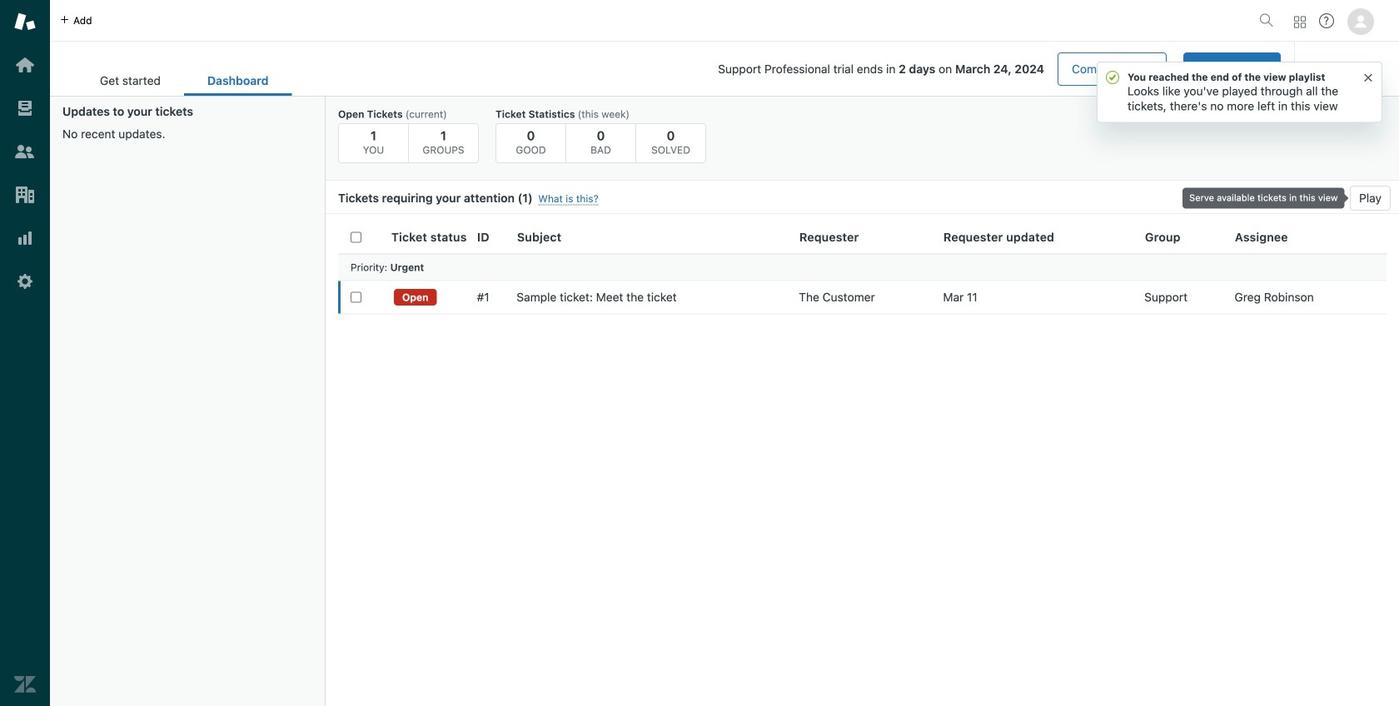 Task type: locate. For each thing, give the bounding box(es) containing it.
None checkbox
[[351, 292, 361, 303]]

get help image
[[1319, 13, 1334, 28]]

tab
[[77, 65, 184, 96]]

grid
[[326, 221, 1399, 706]]

admin image
[[14, 271, 36, 292]]

Select All Tickets checkbox
[[351, 232, 361, 243]]

zendesk image
[[14, 674, 36, 695]]

customers image
[[14, 141, 36, 162]]

tab list
[[77, 65, 292, 96]]



Task type: describe. For each thing, give the bounding box(es) containing it.
reporting image
[[14, 227, 36, 249]]

zendesk support image
[[14, 11, 36, 32]]

March 24, 2024 text field
[[955, 62, 1044, 76]]

organizations image
[[14, 184, 36, 206]]

get started image
[[14, 54, 36, 76]]

main element
[[0, 0, 50, 706]]

views image
[[14, 97, 36, 119]]

zendesk products image
[[1294, 16, 1306, 28]]



Task type: vqa. For each thing, say whether or not it's contained in the screenshot.
Close icon to the left
no



